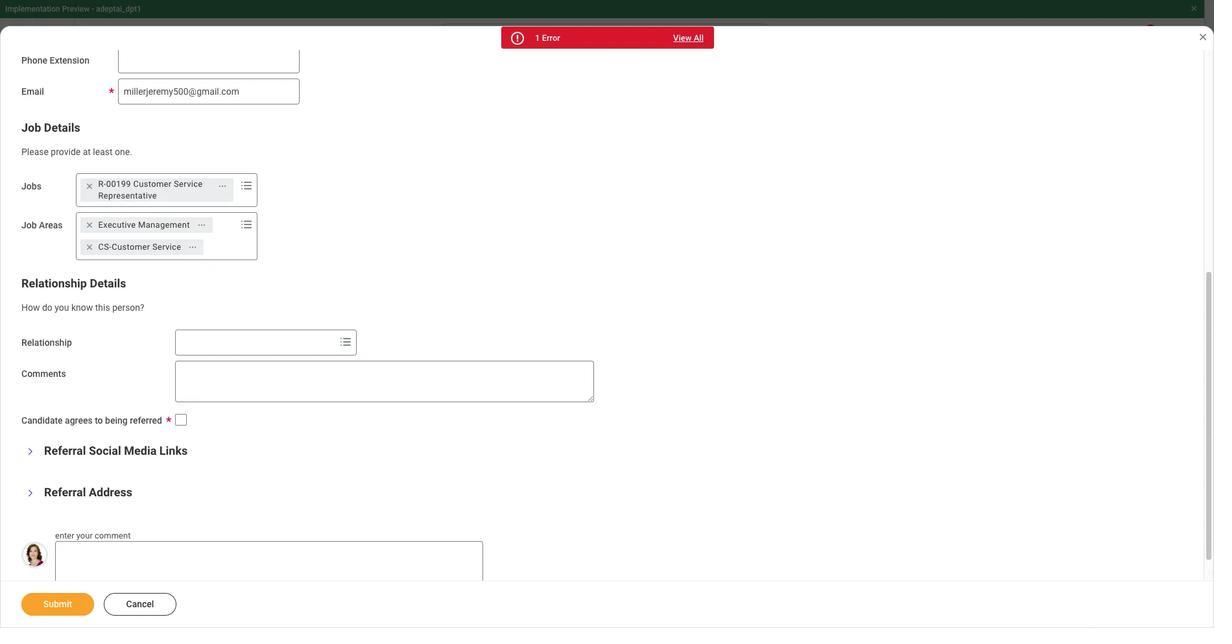 Task type: locate. For each thing, give the bounding box(es) containing it.
tab inside main content
[[393, 249, 462, 280]]

relationship up "do"
[[21, 277, 87, 290]]

cs-customer service
[[98, 242, 181, 252]]

enter your comment
[[55, 531, 131, 540]]

job for job details
[[21, 120, 41, 134]]

related actions image inside executive management, press delete to clear value. option
[[197, 221, 206, 230]]

refer a candidate button
[[234, 174, 348, 200]]

1 vertical spatial service
[[152, 242, 181, 252]]

1 vertical spatial details
[[90, 277, 126, 290]]

activity
[[304, 101, 349, 116]]

x small image inside cs-customer service, press delete to clear value. option
[[83, 241, 96, 254]]

1 vertical spatial candidate
[[21, 415, 63, 426]]

referrals
[[71, 256, 114, 268], [261, 258, 294, 268]]

extension
[[50, 55, 90, 65]]

1 vertical spatial jobs
[[92, 162, 115, 175]]

x small image left "cs-"
[[83, 241, 96, 254]]

chevron down image
[[26, 485, 35, 501]]

refer
[[254, 181, 276, 191]]

cs-customer service, press delete to clear value. option
[[80, 240, 204, 255]]

1 vertical spatial relationship
[[21, 337, 72, 348]]

comments
[[21, 369, 66, 379]]

my referrals for "my referrals" link
[[55, 256, 114, 268]]

candidate up chevron down image
[[21, 415, 63, 426]]

jobs up r-
[[92, 162, 115, 175]]

related actions image right management
[[197, 221, 206, 230]]

service left related actions icon
[[174, 179, 203, 189]]

address
[[89, 485, 132, 499]]

links
[[160, 444, 188, 457]]

jobs hub element
[[55, 82, 160, 100]]

my referrals inside my referrals tab list
[[247, 258, 294, 268]]

0 horizontal spatial candidate
[[21, 415, 63, 426]]

prompts image
[[239, 178, 254, 194], [239, 217, 254, 232], [338, 334, 354, 350]]

customer inside option
[[112, 242, 150, 252]]

applications
[[71, 225, 130, 237]]

referral for referral stage name
[[254, 364, 281, 373]]

jobs inside dialog
[[21, 181, 41, 192]]

0 vertical spatial x small image
[[83, 180, 96, 193]]

referral address button
[[44, 485, 132, 499]]

referrals down "cs-"
[[71, 256, 114, 268]]

referrals up the "relationship details" group
[[261, 258, 294, 268]]

your
[[76, 531, 93, 540]]

my up the "relationship details" group
[[247, 258, 259, 268]]

prompts image down refer a candidate button
[[239, 217, 254, 232]]

candidate inside button
[[286, 181, 327, 191]]

1 vertical spatial x small image
[[83, 219, 96, 232]]

2 vertical spatial x small image
[[83, 241, 96, 254]]

dialog
[[0, 0, 1215, 628]]

employee's photo (logan mcneil) image
[[21, 542, 48, 568]]

my for my referrals tab list
[[247, 258, 259, 268]]

job details group
[[21, 120, 596, 158]]

relationship inside group
[[21, 277, 87, 290]]

referral inside popup button
[[254, 364, 281, 373]]

items selected list box
[[76, 215, 237, 258]]

referral
[[255, 101, 301, 116], [254, 364, 281, 373], [44, 444, 86, 457], [44, 485, 86, 499]]

jobs for jobs hub
[[55, 83, 83, 99]]

candidate inside dialog
[[21, 415, 63, 426]]

referral up job details group
[[255, 101, 301, 116]]

to
[[95, 415, 103, 426]]

0 vertical spatial candidate
[[286, 181, 327, 191]]

my right document star image
[[55, 225, 69, 237]]

adeptai_dpt1
[[96, 5, 141, 14]]

my up relationship details button
[[55, 256, 69, 268]]

my applications
[[55, 225, 130, 237]]

least
[[93, 146, 113, 157]]

submit
[[43, 599, 72, 609]]

relationship
[[21, 277, 87, 290], [21, 337, 72, 348]]

1 relationship from the top
[[21, 277, 87, 290]]

2 vertical spatial jobs
[[21, 181, 41, 192]]

details up provide
[[44, 120, 80, 134]]

my referrals up relationship details button
[[55, 256, 114, 268]]

r-00199 customer service representative element
[[98, 179, 211, 202]]

referral right chevron down icon
[[44, 485, 86, 499]]

my referrals for my referrals tab list
[[247, 258, 294, 268]]

row
[[247, 377, 1166, 409], [247, 409, 1166, 441], [247, 441, 1166, 473], [247, 473, 1166, 505], [247, 505, 1166, 536]]

2 x small image from the top
[[83, 219, 96, 232]]

4 row from the top
[[247, 473, 1166, 505]]

relationship details
[[21, 277, 126, 290]]

how
[[21, 303, 40, 313]]

candidate
[[286, 181, 327, 191], [21, 415, 63, 426]]

alerts
[[92, 193, 120, 206]]

1 vertical spatial prompts image
[[239, 217, 254, 232]]

column header
[[705, 351, 1166, 377]]

0 vertical spatial relationship
[[21, 277, 87, 290]]

candidate right a
[[286, 181, 327, 191]]

x small image down the my job alerts
[[83, 219, 96, 232]]

my referrals up the "relationship details" group
[[247, 258, 294, 268]]

related actions image down management
[[188, 243, 198, 252]]

main content
[[0, 60, 1215, 628]]

referral for referral address
[[44, 485, 86, 499]]

relationship up comments
[[21, 337, 72, 348]]

0 vertical spatial jobs
[[55, 83, 83, 99]]

job up please at left top
[[21, 120, 41, 134]]

job inside navigation pane region
[[71, 193, 89, 206]]

0 vertical spatial job
[[21, 120, 41, 134]]

1 horizontal spatial jobs
[[55, 83, 83, 99]]

service down management
[[152, 242, 181, 252]]

referred
[[130, 415, 162, 426]]

2 relationship from the top
[[21, 337, 72, 348]]

0 horizontal spatial my referrals
[[55, 256, 114, 268]]

job details
[[21, 120, 80, 134]]

prompts image up "comments" text field
[[338, 334, 354, 350]]

3 x small image from the top
[[83, 241, 96, 254]]

implementation preview -   adeptai_dpt1
[[5, 5, 141, 14]]

2 vertical spatial job
[[21, 220, 37, 231]]

view all
[[674, 33, 704, 43]]

browse
[[55, 162, 89, 175]]

cell
[[705, 377, 1166, 409], [247, 409, 705, 441], [705, 409, 1166, 441], [247, 441, 705, 473], [705, 441, 1166, 473], [247, 473, 705, 505], [705, 473, 1166, 505], [247, 505, 705, 536], [705, 505, 1166, 536]]

prompts image left refer
[[239, 178, 254, 194]]

0 vertical spatial details
[[44, 120, 80, 134]]

executive management element
[[98, 220, 190, 231]]

1 horizontal spatial my referrals
[[247, 258, 294, 268]]

customer inside r-00199 customer service representative
[[133, 179, 172, 189]]

do
[[42, 303, 52, 313]]

my inside "link"
[[55, 225, 69, 237]]

x small image left r-
[[83, 180, 96, 193]]

details up this
[[90, 277, 126, 290]]

my up areas
[[55, 193, 69, 206]]

x small image inside executive management, press delete to clear value. option
[[83, 219, 96, 232]]

you
[[55, 303, 69, 313]]

1 vertical spatial job
[[71, 193, 89, 206]]

referral down agrees
[[44, 444, 86, 457]]

notifications element
[[1088, 25, 1125, 53]]

my referrals link
[[10, 247, 197, 278]]

details for relationship details
[[90, 277, 126, 290]]

my tasks element
[[1125, 25, 1161, 53]]

my inside tab list
[[247, 258, 259, 268]]

details
[[44, 120, 80, 134], [90, 277, 126, 290]]

job
[[21, 120, 41, 134], [71, 193, 89, 206], [21, 220, 37, 231]]

job left areas
[[21, 220, 37, 231]]

relationship details button
[[21, 277, 126, 290]]

being
[[105, 415, 128, 426]]

stage
[[283, 364, 303, 373]]

1 horizontal spatial details
[[90, 277, 126, 290]]

a
[[278, 181, 283, 191]]

candidate agrees to being referred
[[21, 415, 162, 426]]

referral social media links
[[44, 444, 188, 457]]

my
[[234, 101, 252, 116], [55, 193, 69, 206], [55, 225, 69, 237], [55, 256, 69, 268], [247, 258, 259, 268]]

my referrals tab list
[[234, 249, 1188, 280]]

management
[[138, 220, 190, 230]]

related actions image for cs-customer service
[[188, 243, 198, 252]]

0 vertical spatial service
[[174, 179, 203, 189]]

related actions image for executive management
[[197, 221, 206, 230]]

related actions image
[[218, 182, 227, 191]]

my referrals inside navigation pane region
[[55, 256, 114, 268]]

enter your comment text field
[[55, 541, 483, 583]]

1 horizontal spatial referrals
[[261, 258, 294, 268]]

cancel
[[126, 599, 154, 609]]

this
[[95, 303, 110, 313]]

my for the my job alerts link
[[55, 193, 69, 206]]

referrals inside navigation pane region
[[71, 256, 114, 268]]

customer up representative
[[133, 179, 172, 189]]

1
[[535, 33, 540, 43]]

at
[[83, 146, 91, 157]]

Comments text field
[[175, 361, 594, 402]]

view
[[674, 33, 692, 43]]

related actions image inside cs-customer service, press delete to clear value. option
[[188, 243, 198, 252]]

00199
[[106, 179, 131, 189]]

jobs down please at left top
[[21, 181, 41, 192]]

0 vertical spatial prompts image
[[239, 178, 254, 194]]

0 horizontal spatial details
[[44, 120, 80, 134]]

1 vertical spatial customer
[[112, 242, 150, 252]]

chevron down image
[[26, 444, 35, 459]]

5 row from the top
[[247, 505, 1166, 536]]

0 vertical spatial customer
[[133, 179, 172, 189]]

referral left stage
[[254, 364, 281, 373]]

cancel button
[[104, 593, 177, 616]]

service
[[174, 179, 203, 189], [152, 242, 181, 252]]

tab
[[393, 249, 462, 280]]

1 x small image from the top
[[83, 180, 96, 193]]

executive
[[98, 220, 136, 230]]

x small image
[[83, 180, 96, 193], [83, 219, 96, 232], [83, 241, 96, 254]]

0 horizontal spatial jobs
[[21, 181, 41, 192]]

my down phone extension text box
[[234, 101, 252, 116]]

1 horizontal spatial candidate
[[286, 181, 327, 191]]

job inside group
[[21, 120, 41, 134]]

provide
[[51, 146, 81, 157]]

3 row from the top
[[247, 441, 1166, 473]]

referrals inside tab list
[[261, 258, 294, 268]]

referrals for "my referrals" link
[[71, 256, 114, 268]]

referral stage name button
[[248, 352, 705, 377]]

customer down executive management element
[[112, 242, 150, 252]]

my job alerts link
[[10, 184, 197, 215]]

jobs left hub
[[55, 83, 83, 99]]

job areas
[[21, 220, 63, 231]]

2 vertical spatial prompts image
[[338, 334, 354, 350]]

customer
[[133, 179, 172, 189], [112, 242, 150, 252]]

comment
[[95, 531, 131, 540]]

related actions image
[[197, 221, 206, 230], [188, 243, 198, 252]]

social
[[89, 444, 121, 457]]

1 vertical spatial related actions image
[[188, 243, 198, 252]]

referrals for my referrals tab list
[[261, 258, 294, 268]]

my referrals
[[55, 256, 114, 268], [247, 258, 294, 268]]

implementation preview -   adeptai_dpt1 banner
[[0, 0, 1205, 60]]

0 horizontal spatial referrals
[[71, 256, 114, 268]]

name
[[305, 364, 326, 373]]

job left the alerts
[[71, 193, 89, 206]]

jobs
[[55, 83, 83, 99], [92, 162, 115, 175], [21, 181, 41, 192]]

0 vertical spatial related actions image
[[197, 221, 206, 230]]



Task type: describe. For each thing, give the bounding box(es) containing it.
my job alerts
[[55, 193, 120, 206]]

exclamation image
[[513, 34, 522, 43]]

x small image for r-
[[83, 180, 96, 193]]

email
[[21, 86, 44, 96]]

overview link
[[10, 122, 197, 153]]

error
[[542, 33, 561, 43]]

1 error
[[535, 33, 561, 43]]

representative
[[98, 191, 157, 201]]

jobs hub
[[55, 83, 110, 99]]

hub
[[86, 83, 110, 99]]

phone extension
[[21, 55, 90, 65]]

relationship details group
[[21, 276, 596, 314]]

service inside cs-customer service element
[[152, 242, 181, 252]]

referral address
[[44, 485, 132, 499]]

one.
[[115, 146, 132, 157]]

enter
[[55, 531, 74, 540]]

details for job details
[[44, 120, 80, 134]]

all
[[694, 33, 704, 43]]

referral for referral social media links
[[44, 444, 86, 457]]

dialog containing job details
[[0, 0, 1215, 628]]

executive management
[[98, 220, 190, 230]]

relationship for relationship details
[[21, 277, 87, 290]]

relationship for relationship
[[21, 337, 72, 348]]

main content containing jobs hub
[[0, 60, 1215, 628]]

r-00199 customer service representative
[[98, 179, 203, 201]]

know
[[71, 303, 93, 313]]

browse jobs link
[[10, 153, 197, 184]]

overview
[[55, 131, 98, 143]]

cs-
[[98, 242, 112, 252]]

refer a candidate
[[254, 181, 327, 191]]

my for "my referrals" link
[[55, 256, 69, 268]]

media
[[124, 444, 157, 457]]

areas
[[39, 220, 63, 231]]

job for job areas
[[21, 220, 37, 231]]

jobs for jobs
[[21, 181, 41, 192]]

transformation import image
[[171, 83, 186, 99]]

person?
[[112, 303, 145, 313]]

-
[[92, 5, 94, 14]]

executive management, press delete to clear value. option
[[80, 218, 213, 233]]

x small image for cs-
[[83, 241, 96, 254]]

my applications link
[[10, 215, 197, 247]]

preview
[[62, 5, 90, 14]]

referral social media links button
[[44, 444, 188, 457]]

browse jobs
[[55, 162, 115, 175]]

1 row from the top
[[247, 377, 1166, 409]]

Email text field
[[118, 78, 300, 104]]

Phone Extension text field
[[118, 47, 300, 73]]

phone
[[21, 55, 47, 65]]

heatmap image
[[23, 130, 39, 145]]

cs-customer service element
[[98, 242, 181, 253]]

agrees
[[65, 415, 93, 426]]

x small image for executive
[[83, 219, 96, 232]]

document star image
[[23, 223, 39, 239]]

close environment banner image
[[1191, 5, 1199, 12]]

r-
[[98, 179, 106, 189]]

referral stage name row
[[247, 351, 1166, 377]]

submit button
[[21, 593, 94, 616]]

my referral activity
[[234, 101, 349, 116]]

navigation pane region
[[0, 60, 208, 628]]

prompts image for comments
[[338, 334, 354, 350]]

referral stage name
[[254, 364, 326, 373]]

job details button
[[21, 120, 80, 134]]

profile logan mcneil element
[[1161, 25, 1197, 53]]

prompts image for job areas
[[239, 178, 254, 194]]

2 row from the top
[[247, 409, 1166, 441]]

please provide at least one.
[[21, 146, 132, 157]]

close refer a candidate image
[[1199, 32, 1209, 42]]

r-00199 customer service representative, press delete to clear value. option
[[80, 179, 233, 202]]

please
[[21, 146, 49, 157]]

Relationship field
[[176, 331, 335, 354]]

2 horizontal spatial jobs
[[92, 162, 115, 175]]

implementation
[[5, 5, 60, 14]]

how do you know this person?
[[21, 303, 145, 313]]

service inside r-00199 customer service representative
[[174, 179, 203, 189]]



Task type: vqa. For each thing, say whether or not it's contained in the screenshot.
main content
yes



